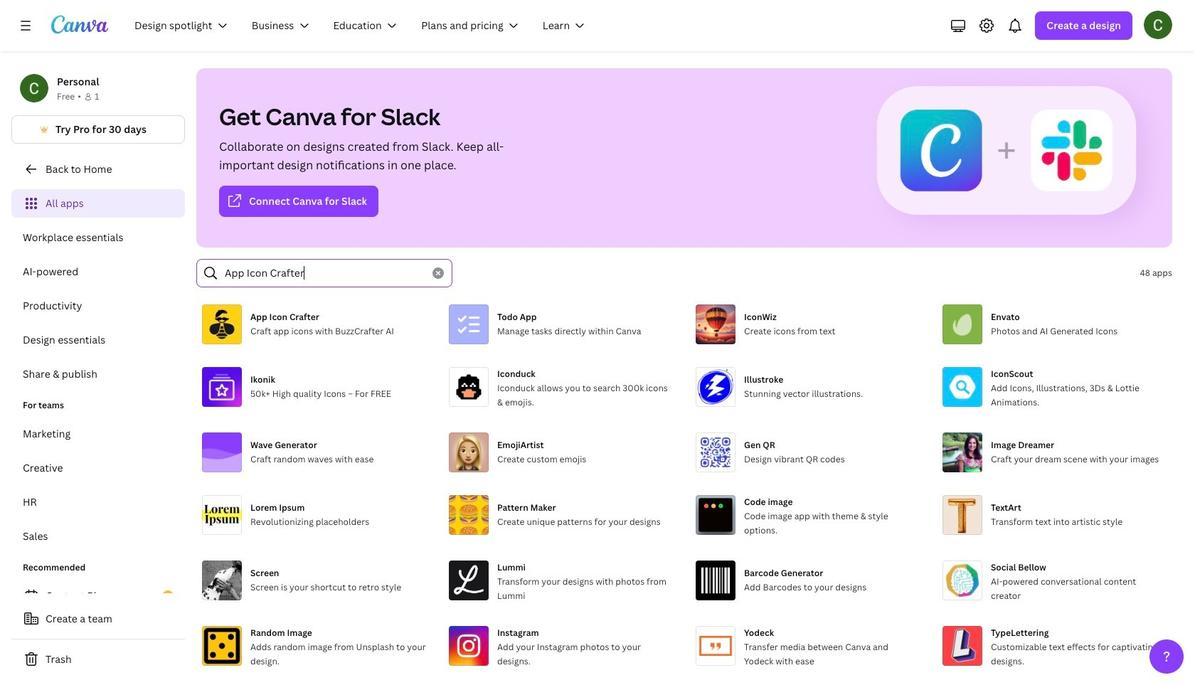 Task type: locate. For each thing, give the bounding box(es) containing it.
top level navigation element
[[125, 11, 600, 40]]

christina overa image
[[1144, 11, 1173, 39]]

1 vertical spatial list
[[11, 420, 185, 551]]

2 list from the top
[[11, 420, 185, 551]]

0 vertical spatial list
[[11, 189, 185, 389]]

list
[[11, 189, 185, 389], [11, 420, 185, 551]]



Task type: describe. For each thing, give the bounding box(es) containing it.
an image of the canva logo, a plus sign and the slack logo image
[[871, 68, 1173, 248]]

Input field to search for apps search field
[[225, 260, 424, 287]]

1 list from the top
[[11, 189, 185, 389]]



Task type: vqa. For each thing, say whether or not it's contained in the screenshot.
2nd list from the bottom of the page
yes



